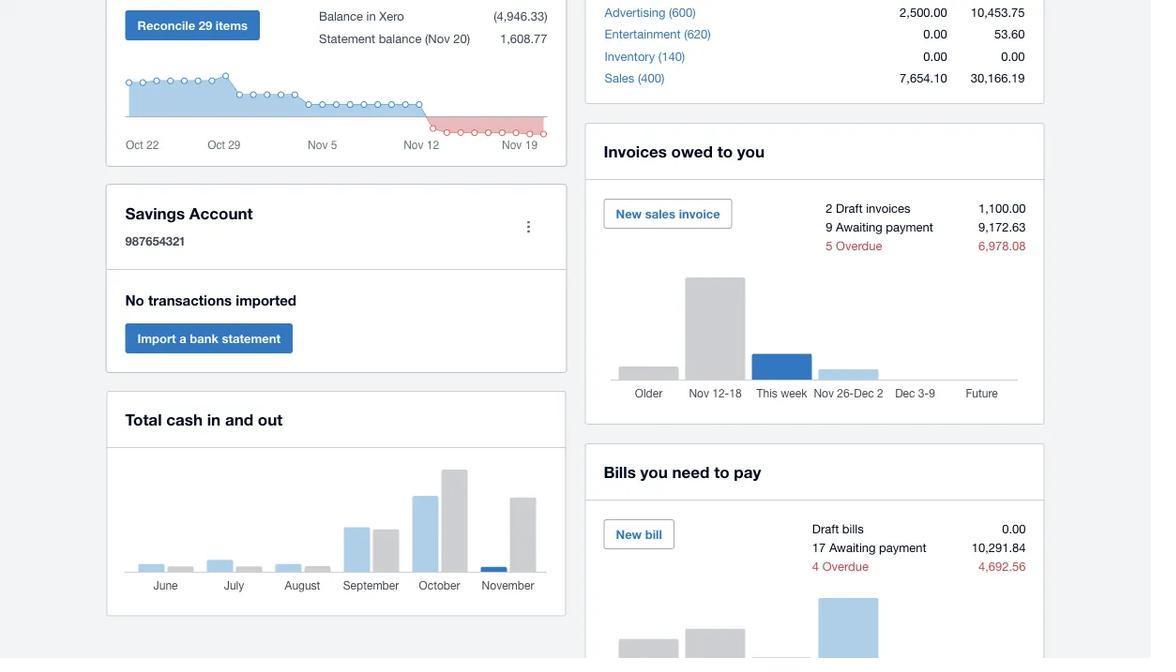 Task type: describe. For each thing, give the bounding box(es) containing it.
cash
[[166, 410, 203, 429]]

2 draft invoices link
[[826, 201, 911, 215]]

53.60 link
[[995, 27, 1025, 41]]

no transactions imported
[[125, 292, 297, 309]]

advertising (600)
[[605, 5, 696, 19]]

new bill button
[[604, 520, 675, 550]]

1,608.77
[[497, 31, 548, 46]]

5
[[826, 238, 833, 253]]

invoices
[[866, 201, 911, 215]]

bill
[[645, 527, 662, 542]]

import a bank statement
[[137, 331, 281, 346]]

4,692.56 link
[[979, 559, 1026, 574]]

10,291.84
[[972, 541, 1026, 555]]

10,291.84 link
[[972, 541, 1026, 555]]

bills
[[843, 522, 864, 536]]

reconcile 29 items button
[[125, 10, 260, 40]]

sales
[[605, 71, 635, 85]]

(600)
[[669, 5, 696, 19]]

2 draft invoices
[[826, 201, 911, 215]]

10,453.75 link
[[971, 5, 1025, 19]]

30,166.19
[[971, 71, 1025, 85]]

invoices
[[604, 142, 667, 160]]

1 vertical spatial to
[[714, 463, 730, 481]]

9 awaiting payment
[[826, 220, 934, 234]]

0 vertical spatial you
[[737, 142, 765, 160]]

53.60
[[995, 27, 1025, 41]]

0.00 for (140)
[[924, 49, 948, 63]]

6,978.08
[[979, 238, 1026, 253]]

1 vertical spatial in
[[207, 410, 221, 429]]

(nov
[[425, 31, 450, 46]]

new bill
[[616, 527, 662, 542]]

5 overdue
[[826, 238, 883, 253]]

4 overdue link
[[813, 559, 869, 574]]

(620)
[[684, 27, 711, 41]]

draft bills link
[[813, 522, 864, 536]]

bills you need to pay link
[[604, 459, 761, 485]]

new sales invoice button
[[604, 199, 733, 229]]

balance
[[319, 8, 363, 23]]

0 vertical spatial draft
[[836, 201, 863, 215]]

(400)
[[638, 71, 665, 85]]

0 vertical spatial to
[[718, 142, 733, 160]]

sales (400) link
[[605, 71, 665, 85]]

invoices owed to you
[[604, 142, 765, 160]]

(4,946.33)
[[494, 8, 548, 23]]

and
[[225, 410, 253, 429]]

bills you need to pay
[[604, 463, 761, 481]]

bank
[[190, 331, 219, 346]]

savings account
[[125, 204, 253, 222]]

30,166.19 link
[[971, 71, 1025, 85]]

7,654.10
[[900, 71, 948, 85]]

0.00 for (620)
[[924, 27, 948, 41]]

payment for bills you need to pay
[[879, 541, 927, 555]]

2,500.00
[[900, 5, 948, 19]]

transactions
[[148, 292, 232, 309]]

4 overdue
[[813, 559, 869, 574]]

items
[[216, 18, 248, 32]]

inventory (140)
[[605, 49, 685, 63]]

payment for invoices owed to you
[[886, 220, 934, 234]]

awaiting for bills you need to pay
[[830, 541, 876, 555]]

0.00 link for entertainment (620)
[[924, 27, 948, 41]]

total
[[125, 410, 162, 429]]

sales (400)
[[605, 71, 665, 85]]

1,100.00
[[979, 201, 1026, 215]]

entertainment (620)
[[605, 27, 711, 41]]

2
[[826, 201, 833, 215]]

invoice
[[679, 206, 720, 221]]

4,692.56
[[979, 559, 1026, 574]]

0.00 for bills
[[1002, 522, 1026, 536]]

draft bills
[[813, 522, 864, 536]]

9,172.63 link
[[979, 220, 1026, 234]]

total cash in and out
[[125, 410, 283, 429]]

bills
[[604, 463, 636, 481]]

out
[[258, 410, 283, 429]]



Task type: locate. For each thing, give the bounding box(es) containing it.
new left bill
[[616, 527, 642, 542]]

0 vertical spatial in
[[367, 8, 376, 23]]

0.00 link up 10,291.84 link on the right bottom
[[1002, 522, 1026, 536]]

4
[[813, 559, 819, 574]]

a
[[179, 331, 186, 346]]

draft
[[836, 201, 863, 215], [813, 522, 839, 536]]

1 vertical spatial draft
[[813, 522, 839, 536]]

need
[[672, 463, 710, 481]]

new
[[616, 206, 642, 221], [616, 527, 642, 542]]

2 new from the top
[[616, 527, 642, 542]]

savings
[[125, 204, 185, 222]]

statement balance (nov 20)
[[319, 31, 470, 46]]

balance
[[379, 31, 422, 46]]

import
[[137, 331, 176, 346]]

new for new bill
[[616, 527, 642, 542]]

awaiting
[[836, 220, 883, 234], [830, 541, 876, 555]]

draft right 2
[[836, 201, 863, 215]]

advertising (600) link
[[605, 5, 696, 19]]

0.00 down 53.60 link
[[1002, 49, 1025, 63]]

6,978.08 link
[[979, 238, 1026, 253]]

awaiting for invoices owed to you
[[836, 220, 883, 234]]

to
[[718, 142, 733, 160], [714, 463, 730, 481]]

0.00 link
[[924, 27, 948, 41], [924, 49, 948, 63], [1002, 49, 1025, 63], [1002, 522, 1026, 536]]

total cash in and out link
[[125, 406, 283, 433]]

1 vertical spatial you
[[640, 463, 668, 481]]

0.00 link for draft bills
[[1002, 522, 1026, 536]]

5 overdue link
[[826, 238, 883, 253]]

1 horizontal spatial you
[[737, 142, 765, 160]]

2,500.00 link
[[900, 5, 948, 19]]

statement
[[222, 331, 281, 346]]

invoices owed to you link
[[604, 138, 765, 164]]

overdue for bills you need to pay
[[823, 559, 869, 574]]

1 vertical spatial overdue
[[823, 559, 869, 574]]

overdue for invoices owed to you
[[836, 238, 883, 253]]

17
[[813, 541, 826, 555]]

1 vertical spatial payment
[[879, 541, 927, 555]]

owed
[[672, 142, 713, 160]]

entertainment (620) link
[[605, 27, 711, 41]]

inventory
[[605, 49, 655, 63]]

20)
[[454, 31, 470, 46]]

0 vertical spatial new
[[616, 206, 642, 221]]

(140)
[[659, 49, 685, 63]]

advertising
[[605, 5, 666, 19]]

import a bank statement link
[[125, 324, 293, 354]]

you right "bills"
[[640, 463, 668, 481]]

overdue right '4'
[[823, 559, 869, 574]]

payment
[[886, 220, 934, 234], [879, 541, 927, 555]]

9 awaiting payment link
[[826, 220, 934, 234]]

awaiting up 5 overdue
[[836, 220, 883, 234]]

0.00 down 2,500.00 link
[[924, 27, 948, 41]]

0 vertical spatial payment
[[886, 220, 934, 234]]

new sales invoice
[[616, 206, 720, 221]]

0 horizontal spatial you
[[640, 463, 668, 481]]

9,172.63
[[979, 220, 1026, 234]]

0.00 up 10,291.84 link on the right bottom
[[1002, 522, 1026, 536]]

you
[[737, 142, 765, 160], [640, 463, 668, 481]]

0 vertical spatial awaiting
[[836, 220, 883, 234]]

new inside new sales invoice button
[[616, 206, 642, 221]]

account
[[189, 204, 253, 222]]

0.00 link up the 7,654.10
[[924, 49, 948, 63]]

10,453.75
[[971, 5, 1025, 19]]

new left sales
[[616, 206, 642, 221]]

0.00
[[924, 27, 948, 41], [924, 49, 948, 63], [1002, 49, 1025, 63], [1002, 522, 1026, 536]]

new inside "new bill" button
[[616, 527, 642, 542]]

29
[[199, 18, 212, 32]]

entertainment
[[605, 27, 681, 41]]

1 horizontal spatial in
[[367, 8, 376, 23]]

imported
[[236, 292, 297, 309]]

statement
[[319, 31, 375, 46]]

awaiting down bills
[[830, 541, 876, 555]]

to left pay
[[714, 463, 730, 481]]

balance in xero
[[319, 8, 404, 23]]

0.00 up the 7,654.10
[[924, 49, 948, 63]]

reconcile
[[137, 18, 195, 32]]

17 awaiting payment link
[[813, 541, 927, 555]]

1 vertical spatial awaiting
[[830, 541, 876, 555]]

987654321
[[125, 234, 185, 248]]

overdue down 9 awaiting payment link
[[836, 238, 883, 253]]

you right owed
[[737, 142, 765, 160]]

in
[[367, 8, 376, 23], [207, 410, 221, 429]]

1 vertical spatial new
[[616, 527, 642, 542]]

7,654.10 link
[[900, 71, 948, 85]]

overdue
[[836, 238, 883, 253], [823, 559, 869, 574]]

0.00 link for inventory (140)
[[924, 49, 948, 63]]

in left xero
[[367, 8, 376, 23]]

inventory (140) link
[[605, 49, 685, 63]]

new for new sales invoice
[[616, 206, 642, 221]]

0.00 link down 53.60 link
[[1002, 49, 1025, 63]]

manage menu toggle image
[[510, 208, 548, 246]]

xero
[[379, 8, 404, 23]]

0.00 link down 2,500.00 link
[[924, 27, 948, 41]]

0 vertical spatial overdue
[[836, 238, 883, 253]]

9
[[826, 220, 833, 234]]

17 awaiting payment
[[813, 541, 927, 555]]

reconcile 29 items
[[137, 18, 248, 32]]

sales
[[645, 206, 676, 221]]

draft up 17
[[813, 522, 839, 536]]

in left and
[[207, 410, 221, 429]]

to right owed
[[718, 142, 733, 160]]

no
[[125, 292, 144, 309]]

1,100.00 link
[[979, 201, 1026, 215]]

1 new from the top
[[616, 206, 642, 221]]

0 horizontal spatial in
[[207, 410, 221, 429]]

pay
[[734, 463, 761, 481]]



Task type: vqa. For each thing, say whether or not it's contained in the screenshot.


